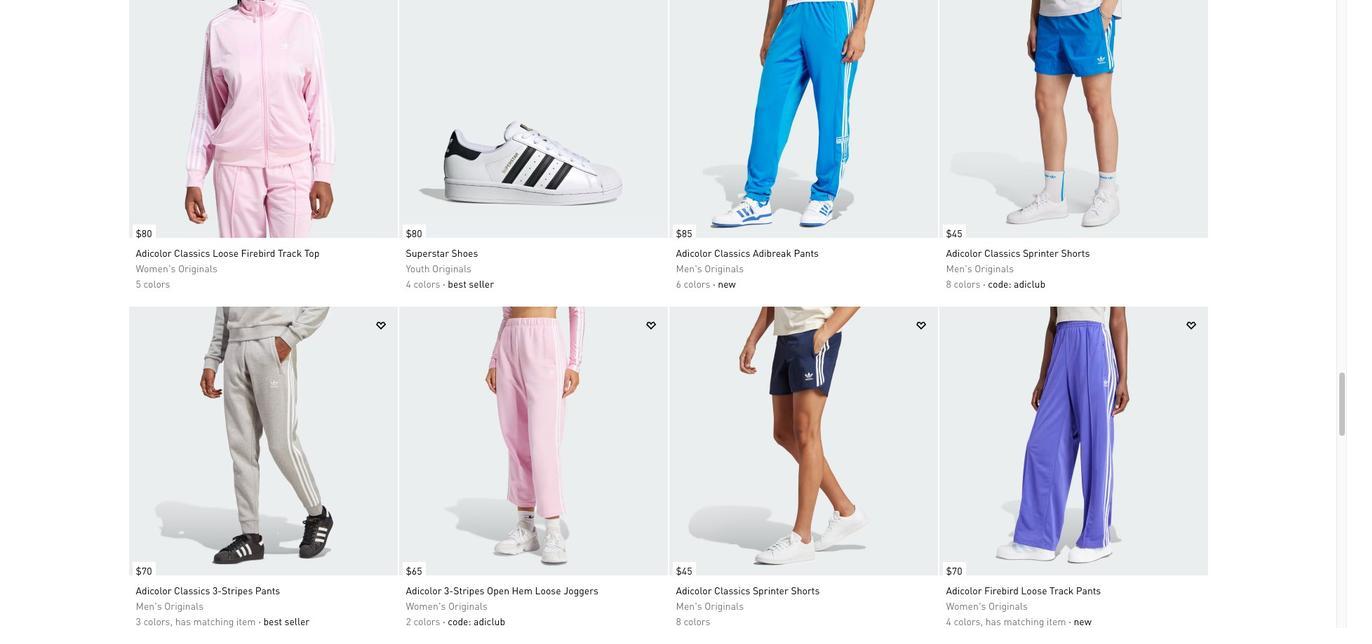 Task type: locate. For each thing, give the bounding box(es) containing it.
1 item from the left
[[236, 615, 256, 627]]

0 vertical spatial firebird
[[241, 246, 275, 259]]

0 horizontal spatial colors,
[[143, 615, 173, 627]]

1 horizontal spatial track
[[1050, 584, 1074, 596]]

$65
[[406, 564, 422, 577]]

sprinter for adicolor classics sprinter shorts men's originals 8 colors · code: adiclub
[[1023, 246, 1059, 259]]

1 vertical spatial shorts
[[791, 584, 820, 596]]

1 horizontal spatial $45 link
[[939, 217, 966, 241]]

2 horizontal spatial women's
[[946, 599, 986, 612]]

adicolor inside adicolor classics loose firebird track top women's originals 5 colors
[[136, 246, 172, 259]]

0 vertical spatial shorts
[[1062, 246, 1090, 259]]

men's inside adicolor classics 3-stripes pants men's originals 3 colors, has matching item · best seller
[[136, 599, 162, 612]]

classics inside adicolor classics 3-stripes pants men's originals 3 colors, has matching item · best seller
[[174, 584, 210, 596]]

has for women's
[[986, 615, 1002, 627]]

1 horizontal spatial 3-
[[444, 584, 454, 596]]

0 vertical spatial 8
[[946, 277, 952, 290]]

has inside adicolor firebird loose track pants women's originals 4 colors, has matching item · new
[[986, 615, 1002, 627]]

$80 up 5
[[136, 227, 152, 239]]

$85 link
[[669, 217, 696, 241]]

0 vertical spatial code:
[[988, 277, 1012, 290]]

matching inside adicolor firebird loose track pants women's originals 4 colors, has matching item · new
[[1004, 615, 1045, 627]]

colors, inside adicolor classics 3-stripes pants men's originals 3 colors, has matching item · best seller
[[143, 615, 173, 627]]

1 horizontal spatial shorts
[[1062, 246, 1090, 259]]

1 horizontal spatial 4
[[946, 615, 952, 627]]

0 horizontal spatial adiclub
[[474, 615, 505, 627]]

2 $80 from the left
[[406, 227, 422, 239]]

adicolor for adicolor classics 3-stripes pants men's originals 3 colors, has matching item · best seller
[[136, 584, 172, 596]]

· inside adicolor 3-stripes open hem loose joggers women's originals 2 colors · code: adiclub
[[443, 615, 446, 627]]

0 horizontal spatial $70 link
[[129, 555, 156, 579]]

originals inside adicolor classics 3-stripes pants men's originals 3 colors, has matching item · best seller
[[164, 599, 204, 612]]

5
[[136, 277, 141, 290]]

classics inside adicolor classics sprinter shorts men's originals 8 colors · code: adiclub
[[985, 246, 1021, 259]]

adicolor classics loose firebird track top women's originals 5 colors
[[136, 246, 320, 290]]

colors, inside adicolor firebird loose track pants women's originals 4 colors, has matching item · new
[[954, 615, 984, 627]]

adicolor inside adicolor classics 3-stripes pants men's originals 3 colors, has matching item · best seller
[[136, 584, 172, 596]]

men's originals blue adicolor classics sprinter shorts image
[[939, 0, 1208, 238], [669, 307, 938, 575]]

1 horizontal spatial $70
[[946, 564, 963, 577]]

0 horizontal spatial men's originals blue adicolor classics sprinter shorts image
[[669, 307, 938, 575]]

originals inside superstar shoes youth originals 4 colors · best seller
[[432, 262, 472, 274]]

adicolor inside adicolor firebird loose track pants women's originals 4 colors, has matching item · new
[[946, 584, 982, 596]]

1 horizontal spatial adiclub
[[1014, 277, 1046, 290]]

0 vertical spatial 4
[[406, 277, 411, 290]]

superstar shoes youth originals 4 colors · best seller
[[406, 246, 494, 290]]

men's inside adicolor classics sprinter shorts men's originals 8 colors
[[676, 599, 702, 612]]

$70 link for adicolor classics 3-stripes pants
[[129, 555, 156, 579]]

0 horizontal spatial $45
[[676, 564, 693, 577]]

1 horizontal spatial 8
[[946, 277, 952, 290]]

1 horizontal spatial code:
[[988, 277, 1012, 290]]

1 vertical spatial adiclub
[[474, 615, 505, 627]]

colors, for women's
[[954, 615, 984, 627]]

loose inside adicolor classics loose firebird track top women's originals 5 colors
[[213, 246, 239, 259]]

matching for men's originals
[[193, 615, 234, 627]]

1 vertical spatial new
[[1074, 615, 1092, 627]]

pants inside adicolor classics adibreak pants men's originals 6 colors · new
[[794, 246, 819, 259]]

pants inside adicolor classics 3-stripes pants men's originals 3 colors, has matching item · best seller
[[255, 584, 280, 596]]

originals inside adicolor classics loose firebird track top women's originals 5 colors
[[178, 262, 217, 274]]

colors inside adicolor classics sprinter shorts men's originals 8 colors · code: adiclub
[[954, 277, 981, 290]]

open
[[487, 584, 510, 596]]

code:
[[988, 277, 1012, 290], [448, 615, 471, 627]]

0 horizontal spatial $70
[[136, 564, 152, 577]]

pants inside adicolor firebird loose track pants women's originals 4 colors, has matching item · new
[[1077, 584, 1101, 596]]

1 horizontal spatial $45
[[946, 227, 963, 239]]

0 horizontal spatial $80
[[136, 227, 152, 239]]

1 vertical spatial men's originals blue adicolor classics sprinter shorts image
[[669, 307, 938, 575]]

men's for adicolor classics adibreak pants men's originals 6 colors · new
[[676, 262, 702, 274]]

colors inside superstar shoes youth originals 4 colors · best seller
[[414, 277, 440, 290]]

0 horizontal spatial track
[[278, 246, 302, 259]]

track inside adicolor firebird loose track pants women's originals 4 colors, has matching item · new
[[1050, 584, 1074, 596]]

1 vertical spatial $45
[[676, 564, 693, 577]]

4
[[406, 277, 411, 290], [946, 615, 952, 627]]

colors,
[[143, 615, 173, 627], [954, 615, 984, 627]]

adicolor inside adicolor classics sprinter shorts men's originals 8 colors
[[676, 584, 712, 596]]

1 vertical spatial track
[[1050, 584, 1074, 596]]

1 horizontal spatial $70 link
[[939, 555, 966, 579]]

1 $70 from the left
[[136, 564, 152, 577]]

shorts for adicolor classics sprinter shorts men's originals 8 colors · code: adiclub
[[1062, 246, 1090, 259]]

1 vertical spatial sprinter
[[753, 584, 789, 596]]

1 horizontal spatial women's
[[406, 599, 446, 612]]

0 vertical spatial track
[[278, 246, 302, 259]]

track
[[278, 246, 302, 259], [1050, 584, 1074, 596]]

0 horizontal spatial seller
[[285, 615, 310, 627]]

colors inside adicolor classics sprinter shorts men's originals 8 colors
[[684, 615, 711, 627]]

1 3- from the left
[[213, 584, 222, 596]]

$85
[[676, 227, 693, 239]]

1 stripes from the left
[[222, 584, 253, 596]]

$65 link
[[399, 555, 426, 579]]

$80 up the superstar
[[406, 227, 422, 239]]

adibreak
[[753, 246, 792, 259]]

2 colors, from the left
[[954, 615, 984, 627]]

superstar
[[406, 246, 449, 259]]

originals inside adicolor 3-stripes open hem loose joggers women's originals 2 colors · code: adiclub
[[448, 599, 488, 612]]

women's originals purple adicolor firebird loose track pants image
[[939, 307, 1208, 575]]

1 has from the left
[[175, 615, 191, 627]]

0 horizontal spatial sprinter
[[753, 584, 789, 596]]

loose inside adicolor 3-stripes open hem loose joggers women's originals 2 colors · code: adiclub
[[535, 584, 561, 596]]

adicolor classics sprinter shorts men's originals 8 colors · code: adiclub
[[946, 246, 1090, 290]]

1 horizontal spatial matching
[[1004, 615, 1045, 627]]

adicolor for adicolor classics sprinter shorts men's originals 8 colors
[[676, 584, 712, 596]]

joggers
[[564, 584, 599, 596]]

shorts inside adicolor classics sprinter shorts men's originals 8 colors
[[791, 584, 820, 596]]

0 vertical spatial adiclub
[[1014, 277, 1046, 290]]

0 horizontal spatial pants
[[255, 584, 280, 596]]

$80 link for adicolor
[[129, 217, 156, 241]]

2 3- from the left
[[444, 584, 454, 596]]

$80 link up the superstar
[[399, 217, 426, 241]]

adiclub
[[1014, 277, 1046, 290], [474, 615, 505, 627]]

youth originals white superstar shoes image
[[399, 0, 668, 238]]

item inside adicolor firebird loose track pants women's originals 4 colors, has matching item · new
[[1047, 615, 1067, 627]]

stripes inside adicolor 3-stripes open hem loose joggers women's originals 2 colors · code: adiclub
[[454, 584, 485, 596]]

adicolor inside adicolor classics sprinter shorts men's originals 8 colors · code: adiclub
[[946, 246, 982, 259]]

8 inside adicolor classics sprinter shorts men's originals 8 colors · code: adiclub
[[946, 277, 952, 290]]

·
[[443, 277, 446, 290], [713, 277, 716, 290], [983, 277, 986, 290], [258, 615, 261, 627], [443, 615, 446, 627], [1069, 615, 1072, 627]]

$45 link
[[939, 217, 966, 241], [669, 555, 696, 579]]

1 horizontal spatial best
[[448, 277, 467, 290]]

$70 link for adicolor firebird loose track pants
[[939, 555, 966, 579]]

originals inside adicolor classics sprinter shorts men's originals 8 colors · code: adiclub
[[975, 262, 1014, 274]]

0 horizontal spatial firebird
[[241, 246, 275, 259]]

0 horizontal spatial 8
[[676, 615, 681, 627]]

0 horizontal spatial new
[[718, 277, 736, 290]]

0 horizontal spatial 3-
[[213, 584, 222, 596]]

men's inside adicolor classics adibreak pants men's originals 6 colors · new
[[676, 262, 702, 274]]

loose inside adicolor firebird loose track pants women's originals 4 colors, has matching item · new
[[1021, 584, 1048, 596]]

adicolor
[[136, 246, 172, 259], [676, 246, 712, 259], [946, 246, 982, 259], [136, 584, 172, 596], [406, 584, 442, 596], [676, 584, 712, 596], [946, 584, 982, 596]]

1 vertical spatial 8
[[676, 615, 681, 627]]

matching
[[193, 615, 234, 627], [1004, 615, 1045, 627]]

0 horizontal spatial code:
[[448, 615, 471, 627]]

1 horizontal spatial item
[[1047, 615, 1067, 627]]

1 $70 link from the left
[[129, 555, 156, 579]]

loose
[[213, 246, 239, 259], [535, 584, 561, 596], [1021, 584, 1048, 596]]

1 vertical spatial firebird
[[985, 584, 1019, 596]]

$70 link
[[129, 555, 156, 579], [939, 555, 966, 579]]

4 inside adicolor firebird loose track pants women's originals 4 colors, has matching item · new
[[946, 615, 952, 627]]

2 $70 link from the left
[[939, 555, 966, 579]]

$80
[[136, 227, 152, 239], [406, 227, 422, 239]]

2 item from the left
[[1047, 615, 1067, 627]]

2 stripes from the left
[[454, 584, 485, 596]]

2 horizontal spatial pants
[[1077, 584, 1101, 596]]

1 vertical spatial seller
[[285, 615, 310, 627]]

colors inside adicolor 3-stripes open hem loose joggers women's originals 2 colors · code: adiclub
[[414, 615, 440, 627]]

1 horizontal spatial firebird
[[985, 584, 1019, 596]]

$80 for adicolor classics loose firebird track top women's originals 5 colors
[[136, 227, 152, 239]]

has
[[175, 615, 191, 627], [986, 615, 1002, 627]]

men's
[[676, 262, 702, 274], [946, 262, 973, 274], [136, 599, 162, 612], [676, 599, 702, 612]]

1 horizontal spatial loose
[[535, 584, 561, 596]]

0 vertical spatial best
[[448, 277, 467, 290]]

adicolor for adicolor firebird loose track pants women's originals 4 colors, has matching item · new
[[946, 584, 982, 596]]

· inside superstar shoes youth originals 4 colors · best seller
[[443, 277, 446, 290]]

classics inside adicolor classics loose firebird track top women's originals 5 colors
[[174, 246, 210, 259]]

1 horizontal spatial $80 link
[[399, 217, 426, 241]]

matching inside adicolor classics 3-stripes pants men's originals 3 colors, has matching item · best seller
[[193, 615, 234, 627]]

colors
[[143, 277, 170, 290], [414, 277, 440, 290], [684, 277, 711, 290], [954, 277, 981, 290], [414, 615, 440, 627], [684, 615, 711, 627]]

adicolor for adicolor classics loose firebird track top women's originals 5 colors
[[136, 246, 172, 259]]

best
[[448, 277, 467, 290], [264, 615, 282, 627]]

0 vertical spatial men's originals blue adicolor classics sprinter shorts image
[[939, 0, 1208, 238]]

0 horizontal spatial $80 link
[[129, 217, 156, 241]]

adicolor classics 3-stripes pants men's originals 3 colors, has matching item · best seller
[[136, 584, 310, 627]]

seller
[[469, 277, 494, 290], [285, 615, 310, 627]]

1 matching from the left
[[193, 615, 234, 627]]

shorts
[[1062, 246, 1090, 259], [791, 584, 820, 596]]

has inside adicolor classics 3-stripes pants men's originals 3 colors, has matching item · best seller
[[175, 615, 191, 627]]

sprinter
[[1023, 246, 1059, 259], [753, 584, 789, 596]]

item inside adicolor classics 3-stripes pants men's originals 3 colors, has matching item · best seller
[[236, 615, 256, 627]]

1 horizontal spatial pants
[[794, 246, 819, 259]]

0 horizontal spatial stripes
[[222, 584, 253, 596]]

loose for originals
[[213, 246, 239, 259]]

new
[[718, 277, 736, 290], [1074, 615, 1092, 627]]

men's for adicolor classics sprinter shorts men's originals 8 colors · code: adiclub
[[946, 262, 973, 274]]

0 vertical spatial new
[[718, 277, 736, 290]]

0 horizontal spatial women's
[[136, 262, 176, 274]]

adicolor 3-stripes open hem loose joggers women's originals 2 colors · code: adiclub
[[406, 584, 599, 627]]

shoes
[[452, 246, 478, 259]]

2 horizontal spatial loose
[[1021, 584, 1048, 596]]

1 horizontal spatial new
[[1074, 615, 1092, 627]]

women's originals pink adicolor classics loose firebird track top image
[[129, 0, 398, 238]]

adicolor for adicolor classics adibreak pants men's originals 6 colors · new
[[676, 246, 712, 259]]

sprinter inside adicolor classics sprinter shorts men's originals 8 colors · code: adiclub
[[1023, 246, 1059, 259]]

track inside adicolor classics loose firebird track top women's originals 5 colors
[[278, 246, 302, 259]]

0 horizontal spatial best
[[264, 615, 282, 627]]

2 $70 from the left
[[946, 564, 963, 577]]

1 horizontal spatial men's originals blue adicolor classics sprinter shorts image
[[939, 0, 1208, 238]]

8 for adicolor classics sprinter shorts men's originals 8 colors
[[676, 615, 681, 627]]

item
[[236, 615, 256, 627], [1047, 615, 1067, 627]]

women's
[[136, 262, 176, 274], [406, 599, 446, 612], [946, 599, 986, 612]]

1 vertical spatial code:
[[448, 615, 471, 627]]

$80 link up 5
[[129, 217, 156, 241]]

0 vertical spatial sprinter
[[1023, 246, 1059, 259]]

0 horizontal spatial 4
[[406, 277, 411, 290]]

adicolor for adicolor classics sprinter shorts men's originals 8 colors · code: adiclub
[[946, 246, 982, 259]]

shorts inside adicolor classics sprinter shorts men's originals 8 colors · code: adiclub
[[1062, 246, 1090, 259]]

0 vertical spatial $45
[[946, 227, 963, 239]]

1 vertical spatial $45 link
[[669, 555, 696, 579]]

1 $80 from the left
[[136, 227, 152, 239]]

pants
[[794, 246, 819, 259], [255, 584, 280, 596], [1077, 584, 1101, 596]]

1 horizontal spatial $80
[[406, 227, 422, 239]]

sprinter for adicolor classics sprinter shorts men's originals 8 colors
[[753, 584, 789, 596]]

0 horizontal spatial matching
[[193, 615, 234, 627]]

classics inside adicolor classics adibreak pants men's originals 6 colors · new
[[715, 246, 751, 259]]

1 vertical spatial 4
[[946, 615, 952, 627]]

1 horizontal spatial seller
[[469, 277, 494, 290]]

8 for adicolor classics sprinter shorts men's originals 8 colors · code: adiclub
[[946, 277, 952, 290]]

0 horizontal spatial $45 link
[[669, 555, 696, 579]]

1 horizontal spatial colors,
[[954, 615, 984, 627]]

classics
[[174, 246, 210, 259], [715, 246, 751, 259], [985, 246, 1021, 259], [174, 584, 210, 596], [715, 584, 751, 596]]

adicolor firebird loose track pants women's originals 4 colors, has matching item · new
[[946, 584, 1101, 627]]

· inside adicolor classics sprinter shorts men's originals 8 colors · code: adiclub
[[983, 277, 986, 290]]

women's inside adicolor classics loose firebird track top women's originals 5 colors
[[136, 262, 176, 274]]

sprinter inside adicolor classics sprinter shorts men's originals 8 colors
[[753, 584, 789, 596]]

0 vertical spatial seller
[[469, 277, 494, 290]]

adicolor inside adicolor 3-stripes open hem loose joggers women's originals 2 colors · code: adiclub
[[406, 584, 442, 596]]

adicolor inside adicolor classics adibreak pants men's originals 6 colors · new
[[676, 246, 712, 259]]

1 horizontal spatial sprinter
[[1023, 246, 1059, 259]]

0 horizontal spatial loose
[[213, 246, 239, 259]]

1 colors, from the left
[[143, 615, 173, 627]]

1 $80 link from the left
[[129, 217, 156, 241]]

originals
[[178, 262, 217, 274], [432, 262, 472, 274], [705, 262, 744, 274], [975, 262, 1014, 274], [164, 599, 204, 612], [448, 599, 488, 612], [705, 599, 744, 612], [989, 599, 1028, 612]]

8
[[946, 277, 952, 290], [676, 615, 681, 627]]

3-
[[213, 584, 222, 596], [444, 584, 454, 596]]

$45
[[946, 227, 963, 239], [676, 564, 693, 577]]

2 has from the left
[[986, 615, 1002, 627]]

classics for colors
[[174, 246, 210, 259]]

adiclub inside adicolor 3-stripes open hem loose joggers women's originals 2 colors · code: adiclub
[[474, 615, 505, 627]]

$70 for adicolor classics 3-stripes pants
[[136, 564, 152, 577]]

2 $80 link from the left
[[399, 217, 426, 241]]

has for men's
[[175, 615, 191, 627]]

0 horizontal spatial item
[[236, 615, 256, 627]]

$80 link
[[129, 217, 156, 241], [399, 217, 426, 241]]

1 horizontal spatial stripes
[[454, 584, 485, 596]]

men's originals blue adicolor classics sprinter shorts image for adicolor classics sprinter shorts men's originals 8 colors · code: adiclub
[[939, 0, 1208, 238]]

1 vertical spatial best
[[264, 615, 282, 627]]

item for 3 colors, has matching item
[[236, 615, 256, 627]]

$70
[[136, 564, 152, 577], [946, 564, 963, 577]]

men's inside adicolor classics sprinter shorts men's originals 8 colors · code: adiclub
[[946, 262, 973, 274]]

firebird
[[241, 246, 275, 259], [985, 584, 1019, 596]]

8 inside adicolor classics sprinter shorts men's originals 8 colors
[[676, 615, 681, 627]]

$80 link for superstar
[[399, 217, 426, 241]]

0 horizontal spatial shorts
[[791, 584, 820, 596]]

2 matching from the left
[[1004, 615, 1045, 627]]

0 horizontal spatial has
[[175, 615, 191, 627]]

stripes
[[222, 584, 253, 596], [454, 584, 485, 596]]

1 horizontal spatial has
[[986, 615, 1002, 627]]



Task type: vqa. For each thing, say whether or not it's contained in the screenshot.


Task type: describe. For each thing, give the bounding box(es) containing it.
firebird inside adicolor classics loose firebird track top women's originals 5 colors
[[241, 246, 275, 259]]

women's inside adicolor 3-stripes open hem loose joggers women's originals 2 colors · code: adiclub
[[406, 599, 446, 612]]

classics for code:
[[985, 246, 1021, 259]]

6
[[676, 277, 681, 290]]

classics for new
[[715, 246, 751, 259]]

item for 4 colors, has matching item
[[1047, 615, 1067, 627]]

top
[[304, 246, 320, 259]]

code: inside adicolor 3-stripes open hem loose joggers women's originals 2 colors · code: adiclub
[[448, 615, 471, 627]]

$70 for adicolor firebird loose track pants
[[946, 564, 963, 577]]

0 vertical spatial $45 link
[[939, 217, 966, 241]]

2
[[406, 615, 411, 627]]

classics for has
[[174, 584, 210, 596]]

pants for adicolor classics 3-stripes pants men's originals 3 colors, has matching item · best seller
[[255, 584, 280, 596]]

firebird inside adicolor firebird loose track pants women's originals 4 colors, has matching item · new
[[985, 584, 1019, 596]]

· inside adicolor classics 3-stripes pants men's originals 3 colors, has matching item · best seller
[[258, 615, 261, 627]]

colors inside adicolor classics adibreak pants men's originals 6 colors · new
[[684, 277, 711, 290]]

men's originals blue adicolor classics adibreak pants image
[[669, 0, 938, 238]]

adicolor classics adibreak pants men's originals 6 colors · new
[[676, 246, 819, 290]]

best inside superstar shoes youth originals 4 colors · best seller
[[448, 277, 467, 290]]

colors, for men's
[[143, 615, 173, 627]]

new inside adicolor classics adibreak pants men's originals 6 colors · new
[[718, 277, 736, 290]]

men's originals grey adicolor classics 3-stripes pants image
[[129, 307, 398, 575]]

men's originals blue adicolor classics sprinter shorts image for adicolor classics sprinter shorts men's originals 8 colors
[[669, 307, 938, 575]]

adiclub inside adicolor classics sprinter shorts men's originals 8 colors · code: adiclub
[[1014, 277, 1046, 290]]

originals inside adicolor classics sprinter shorts men's originals 8 colors
[[705, 599, 744, 612]]

men's for adicolor classics sprinter shorts men's originals 8 colors
[[676, 599, 702, 612]]

3- inside adicolor 3-stripes open hem loose joggers women's originals 2 colors · code: adiclub
[[444, 584, 454, 596]]

$80 for superstar shoes youth originals 4 colors · best seller
[[406, 227, 422, 239]]

adicolor classics sprinter shorts men's originals 8 colors
[[676, 584, 820, 627]]

pants for adicolor firebird loose track pants women's originals 4 colors, has matching item · new
[[1077, 584, 1101, 596]]

new inside adicolor firebird loose track pants women's originals 4 colors, has matching item · new
[[1074, 615, 1092, 627]]

colors inside adicolor classics loose firebird track top women's originals 5 colors
[[143, 277, 170, 290]]

4 inside superstar shoes youth originals 4 colors · best seller
[[406, 277, 411, 290]]

adicolor for adicolor 3-stripes open hem loose joggers women's originals 2 colors · code: adiclub
[[406, 584, 442, 596]]

originals inside adicolor firebird loose track pants women's originals 4 colors, has matching item · new
[[989, 599, 1028, 612]]

seller inside adicolor classics 3-stripes pants men's originals 3 colors, has matching item · best seller
[[285, 615, 310, 627]]

3
[[136, 615, 141, 627]]

code: inside adicolor classics sprinter shorts men's originals 8 colors · code: adiclub
[[988, 277, 1012, 290]]

originals inside adicolor classics adibreak pants men's originals 6 colors · new
[[705, 262, 744, 274]]

· inside adicolor classics adibreak pants men's originals 6 colors · new
[[713, 277, 716, 290]]

loose for 4
[[1021, 584, 1048, 596]]

hem
[[512, 584, 533, 596]]

best inside adicolor classics 3-stripes pants men's originals 3 colors, has matching item · best seller
[[264, 615, 282, 627]]

3- inside adicolor classics 3-stripes pants men's originals 3 colors, has matching item · best seller
[[213, 584, 222, 596]]

· inside adicolor firebird loose track pants women's originals 4 colors, has matching item · new
[[1069, 615, 1072, 627]]

seller inside superstar shoes youth originals 4 colors · best seller
[[469, 277, 494, 290]]

youth
[[406, 262, 430, 274]]

women's originals pink adicolor 3-stripes open hem loose joggers image
[[399, 307, 668, 575]]

stripes inside adicolor classics 3-stripes pants men's originals 3 colors, has matching item · best seller
[[222, 584, 253, 596]]

shorts for adicolor classics sprinter shorts men's originals 8 colors
[[791, 584, 820, 596]]

women's inside adicolor firebird loose track pants women's originals 4 colors, has matching item · new
[[946, 599, 986, 612]]

matching for women's originals
[[1004, 615, 1045, 627]]

classics inside adicolor classics sprinter shorts men's originals 8 colors
[[715, 584, 751, 596]]



